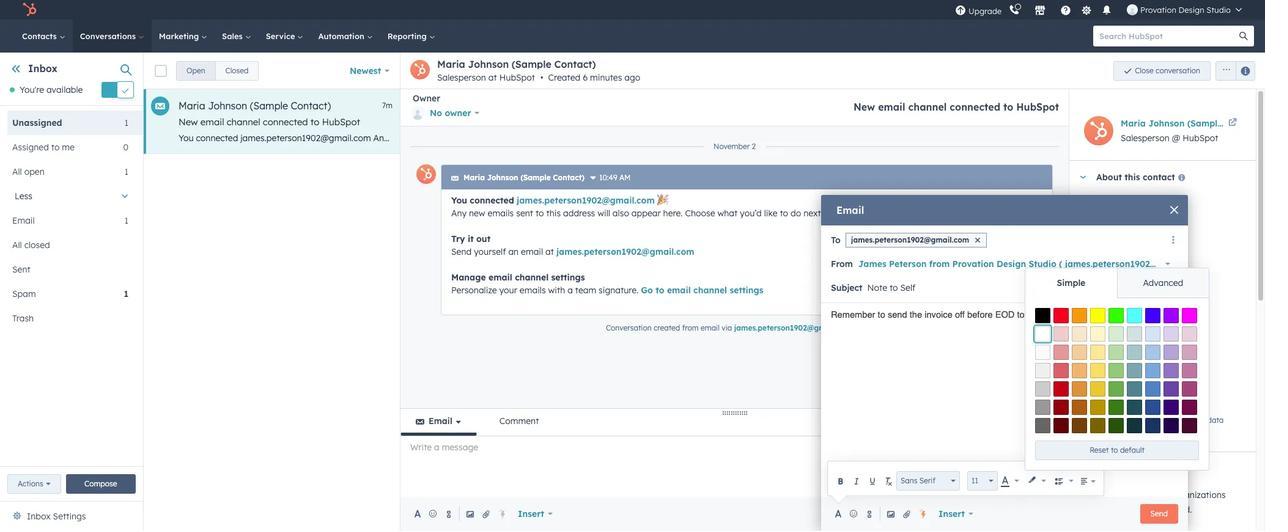 Task type: locate. For each thing, give the bounding box(es) containing it.
#a2c4c9, 100 opacity image
[[1127, 345, 1142, 360]]

owner
[[445, 108, 471, 119], [1111, 281, 1132, 290]]

help button
[[1055, 0, 1076, 20]]

out right 2
[[770, 133, 783, 144]]

1 vertical spatial next:
[[804, 208, 823, 219]]

0 vertical spatial all
[[12, 167, 22, 178]]

will inside new email channel connected to hubspot you connected james.peterson1902@gmail.com any new emails sent to this address will also appear here. choose what you'd like to do next:  try it out send yourself an email at <a href = 'mailto:james.p
[[520, 133, 532, 144]]

1 horizontal spatial next:
[[804, 208, 823, 219]]

the right "send"
[[910, 310, 922, 320]]

you're
[[20, 84, 44, 95]]

legal
[[1082, 416, 1101, 425]]

1 horizontal spatial sent
[[516, 208, 533, 219]]

channel up via
[[693, 285, 727, 296]]

main content
[[144, 53, 1265, 531]]

1 horizontal spatial you'd
[[740, 208, 762, 219]]

from for email
[[682, 323, 699, 333]]

1 horizontal spatial will
[[598, 208, 610, 219]]

#fff2cc, 100 opacity image
[[1090, 327, 1106, 342]]

1 vertical spatial try
[[451, 234, 465, 245]]

all left closed
[[12, 240, 22, 251]]

insert inside main content
[[518, 509, 544, 520]]

1 horizontal spatial also
[[613, 208, 629, 219]]

1 vertical spatial any
[[451, 208, 467, 219]]

caret image
[[1079, 468, 1087, 471]]

1 vertical spatial it
[[468, 234, 474, 245]]

'mailto:james.p
[[928, 133, 989, 144]]

1 horizontal spatial maria johnson (sample contact)
[[463, 173, 585, 182]]

#ead1dc, 100 opacity image
[[1182, 327, 1197, 342]]

salesperson up "no owner"
[[437, 72, 486, 83]]

out up manage
[[476, 234, 491, 245]]

owner up contacted
[[1111, 281, 1132, 290]]

#3d85c6, 100 opacity image
[[1145, 382, 1161, 397]]

it inside new email channel connected to hubspot you connected james.peterson1902@gmail.com any new emails sent to this address will also appear here. choose what you'd like to do next:  try it out send yourself an email at <a href = 'mailto:james.p
[[762, 133, 767, 144]]

1 lead from the top
[[1082, 353, 1102, 364]]

new inside new email channel connected to hubspot you connected james.peterson1902@gmail.com any new emails sent to this address will also appear here. choose what you'd like to do next:  try it out send yourself an email at <a href = 'mailto:james.p
[[179, 116, 198, 128]]

choose inside new email channel connected to hubspot you connected james.peterson1902@gmail.com any new emails sent to this address will also appear here. choose what you'd like to do next:  try it out send yourself an email at <a href = 'mailto:james.p
[[607, 133, 637, 144]]

0 vertical spatial choose
[[607, 133, 637, 144]]

here. up "more info" image
[[585, 133, 605, 144]]

@
[[1172, 133, 1180, 144]]

1 horizontal spatial owner
[[1111, 281, 1132, 290]]

the up associated
[[1099, 490, 1112, 501]]

send inside try it out send yourself an email at james.peterson1902@gmail.com
[[451, 246, 472, 257]]

send button
[[1002, 504, 1041, 524], [1140, 504, 1178, 524]]

0 horizontal spatial new
[[179, 116, 198, 128]]

yourself inside try it out send yourself an email at james.peterson1902@gmail.com
[[474, 246, 506, 257]]

lead for lead status
[[1082, 382, 1099, 391]]

from inside "popup button"
[[929, 259, 950, 270]]

0 horizontal spatial appear
[[554, 133, 583, 144]]

this down or
[[1147, 505, 1162, 516]]

#674ea7, 100 opacity image
[[1164, 382, 1179, 397]]

the
[[910, 310, 922, 320], [1099, 490, 1112, 501]]

studio up search hubspot search box
[[1207, 5, 1231, 15]]

new
[[391, 133, 407, 144], [469, 208, 485, 219]]

design left (
[[997, 259, 1026, 270]]

1 all from the top
[[12, 167, 22, 178]]

last contacted
[[1082, 306, 1134, 315]]

sans
[[901, 476, 917, 486]]

0 horizontal spatial an
[[508, 246, 519, 257]]

group down search 'icon'
[[1211, 61, 1255, 80]]

actions button
[[7, 475, 61, 494]]

#d0e0e3, 100 opacity image
[[1127, 327, 1142, 342]]

#ffe599, 100 opacity image
[[1090, 345, 1106, 360]]

personalize
[[451, 285, 497, 296]]

#ffff04, 100 opacity image
[[1090, 308, 1106, 323]]

send inside new email channel connected to hubspot you connected james.peterson1902@gmail.com any new emails sent to this address will also appear here. choose what you'd like to do next:  try it out send yourself an email at <a href = 'mailto:james.p
[[785, 133, 806, 144]]

sent inside you connected james.peterson1902@gmail.com 🎉 any new emails sent to this address will also appear here. choose what you'd like to do next:
[[516, 208, 533, 219]]

emails inside you connected james.peterson1902@gmail.com 🎉 any new emails sent to this address will also appear here. choose what you'd like to do next:
[[488, 208, 514, 219]]

0 vertical spatial do
[[713, 133, 723, 144]]

at inside new email channel connected to hubspot you connected james.peterson1902@gmail.com any new emails sent to this address will also appear here. choose what you'd like to do next:  try it out send yourself an email at <a href = 'mailto:james.p
[[880, 133, 888, 144]]

1 horizontal spatial the
[[1099, 490, 1112, 501]]

caret image
[[1079, 176, 1087, 179]]

1 horizontal spatial here.
[[663, 208, 683, 219]]

group up send group
[[1052, 473, 1077, 489]]

send group
[[1002, 504, 1059, 524]]

0 horizontal spatial at
[[488, 72, 497, 83]]

to inside button
[[1111, 446, 1118, 455]]

channel for manage email channel settings personalize your emails with a team signature. go to email channel settings
[[515, 272, 549, 283]]

at inside try it out send yourself an email at james.peterson1902@gmail.com
[[545, 246, 554, 257]]

2 vertical spatial at
[[545, 246, 554, 257]]

1 horizontal spatial address
[[563, 208, 595, 219]]

you
[[179, 133, 194, 144], [451, 195, 467, 206]]

1 vertical spatial do
[[791, 208, 801, 219]]

#741b47, 100 opacity image
[[1182, 400, 1197, 415]]

0 vertical spatial studio
[[1207, 5, 1231, 15]]

service link
[[258, 20, 311, 53]]

settings up conversation created from email via james.peterson1902@gmail.com
[[730, 285, 763, 296]]

it right 2
[[762, 133, 767, 144]]

1
[[125, 118, 128, 129], [125, 167, 128, 178], [125, 215, 128, 226], [124, 289, 128, 300]]

1 vertical spatial out
[[476, 234, 491, 245]]

1 horizontal spatial group
[[1052, 473, 1077, 489]]

lead down #ffd966, 100 opacity image
[[1082, 382, 1099, 391]]

about this contact button
[[1069, 161, 1244, 194]]

this inside the about this contact dropdown button
[[1125, 172, 1140, 183]]

an left <a
[[843, 133, 853, 144]]

#cfe2f3, 100 opacity image
[[1145, 327, 1161, 342]]

0 vertical spatial will
[[520, 133, 532, 144]]

studio
[[1207, 5, 1231, 15], [1029, 259, 1057, 270]]

tomorrow!
[[1017, 310, 1057, 320]]

invoice
[[925, 310, 953, 320]]

sales
[[222, 31, 245, 41]]

0 horizontal spatial try
[[451, 234, 465, 245]]

1 vertical spatial from
[[682, 323, 699, 333]]

all inside button
[[12, 240, 22, 251]]

to
[[1003, 101, 1013, 113], [311, 116, 319, 128], [458, 133, 466, 144], [702, 133, 710, 144], [51, 142, 60, 153], [536, 208, 544, 219], [780, 208, 788, 219], [656, 285, 664, 296], [878, 310, 885, 320], [1111, 446, 1118, 455]]

#f9cb9c, 100 opacity image
[[1072, 345, 1087, 360]]

🎉
[[657, 195, 668, 206]]

reporting link
[[380, 20, 442, 53]]

#76a5af, 100 opacity image
[[1127, 363, 1142, 379]]

conversation
[[606, 323, 652, 333]]

(sample inside row
[[250, 100, 288, 112]]

about this contact
[[1096, 172, 1175, 183]]

0 horizontal spatial emails
[[410, 133, 436, 144]]

manage email channel settings personalize your emails with a team signature. go to email channel settings
[[451, 272, 763, 296]]

maria johnson (sample contact) salesperson at hubspot • created 6 minutes ago
[[437, 58, 640, 83]]

channel for new email channel connected to hubspot
[[908, 101, 947, 113]]

1 horizontal spatial an
[[843, 133, 853, 144]]

sent button
[[7, 258, 128, 282]]

#d9ead3, 100 opacity image
[[1109, 327, 1124, 342]]

1 horizontal spatial out
[[770, 133, 783, 144]]

10:49 am
[[599, 173, 631, 182]]

james peterson from provation design studio ( james.peterson1902@gmail.com )
[[858, 259, 1209, 270]]

channel up your
[[515, 272, 549, 283]]

send button for insert popup button within the main content
[[1002, 504, 1041, 524]]

inbox for inbox settings
[[27, 511, 51, 522]]

2 send button from the left
[[1140, 504, 1178, 524]]

maria inside row
[[179, 100, 205, 112]]

with
[[548, 285, 565, 296], [1128, 505, 1145, 516]]

maria
[[437, 58, 465, 70], [179, 100, 205, 112], [1121, 118, 1146, 129], [463, 173, 485, 182]]

0 vertical spatial from
[[929, 259, 950, 270]]

0 vertical spatial provation
[[1140, 5, 1176, 15]]

0 horizontal spatial from
[[682, 323, 699, 333]]

lead inside popup button
[[1082, 353, 1102, 364]]

1 horizontal spatial insert
[[939, 509, 965, 520]]

you'd
[[662, 133, 684, 144], [740, 208, 762, 219]]

0 horizontal spatial here.
[[585, 133, 605, 144]]

new inside you connected james.peterson1902@gmail.com 🎉 any new emails sent to this address will also appear here. choose what you'd like to do next:
[[469, 208, 485, 219]]

#37761d, 100 opacity image
[[1109, 400, 1124, 415]]

studio left (
[[1029, 259, 1057, 270]]

0 vertical spatial the
[[910, 310, 922, 320]]

salesperson left @
[[1121, 133, 1170, 144]]

0
[[123, 142, 128, 153]]

an up your
[[508, 246, 519, 257]]

it inside try it out send yourself an email at james.peterson1902@gmail.com
[[468, 234, 474, 245]]

basis
[[1103, 416, 1121, 425]]

what inside new email channel connected to hubspot you connected james.peterson1902@gmail.com any new emails sent to this address will also appear here. choose what you'd like to do next:  try it out send yourself an email at <a href = 'mailto:james.p
[[640, 133, 660, 144]]

1 insert from the left
[[518, 509, 544, 520]]

#c27ba0, 100 opacity image
[[1182, 363, 1197, 379]]

remember
[[831, 310, 875, 320]]

1 vertical spatial inbox
[[27, 511, 51, 522]]

1 for spam
[[124, 289, 128, 300]]

2 all from the top
[[12, 240, 22, 251]]

1 vertical spatial the
[[1099, 490, 1112, 501]]

help image
[[1060, 6, 1071, 17]]

channel inside new email channel connected to hubspot you connected james.peterson1902@gmail.com any new emails sent to this address will also appear here. choose what you'd like to do next:  try it out send yourself an email at <a href = 'mailto:james.p
[[227, 116, 260, 128]]

group containing open
[[176, 61, 259, 80]]

0 horizontal spatial will
[[520, 133, 532, 144]]

design up search hubspot search box
[[1179, 5, 1204, 15]]

sent inside new email channel connected to hubspot you connected james.peterson1902@gmail.com any new emails sent to this address will also appear here. choose what you'd like to do next:  try it out send yourself an email at <a href = 'mailto:james.p
[[438, 133, 455, 144]]

1 insert button from the left
[[510, 502, 561, 526]]

automation
[[318, 31, 367, 41]]

1 vertical spatial here.
[[663, 208, 683, 219]]

here. down 🎉
[[663, 208, 683, 219]]

james.peterson1902@gmail.com inside "popup button"
[[1065, 259, 1203, 270]]

1 vertical spatial owner
[[1111, 281, 1132, 290]]

insert for insert popup button within the main content
[[518, 509, 544, 520]]

contact)
[[554, 58, 596, 70], [291, 100, 331, 112], [1225, 118, 1262, 129], [553, 173, 585, 182]]

go
[[641, 285, 653, 296]]

also down am
[[613, 208, 629, 219]]

contact) inside maria johnson (sample contact) salesperson at hubspot • created 6 minutes ago
[[554, 58, 596, 70]]

1 horizontal spatial any
[[451, 208, 467, 219]]

tab list
[[1025, 268, 1209, 298]]

owner inside popup button
[[445, 108, 471, 119]]

0 vertical spatial any
[[373, 133, 389, 144]]

group down sales
[[176, 61, 259, 80]]

contact
[[1143, 172, 1175, 183]]

any inside new email channel connected to hubspot you connected james.peterson1902@gmail.com any new emails sent to this address will also appear here. choose what you'd like to do next:  try it out send yourself an email at <a href = 'mailto:james.p
[[373, 133, 389, 144]]

also inside new email channel connected to hubspot you connected james.peterson1902@gmail.com any new emails sent to this address will also appear here. choose what you'd like to do next:  try it out send yourself an email at <a href = 'mailto:james.p
[[535, 133, 551, 144]]

design inside the provation design studio popup button
[[1179, 5, 1204, 15]]

at
[[488, 72, 497, 83], [880, 133, 888, 144], [545, 246, 554, 257]]

this inside new email channel connected to hubspot you connected james.peterson1902@gmail.com any new emails sent to this address will also appear here. choose what you'd like to do next:  try it out send yourself an email at <a href = 'mailto:james.p
[[468, 133, 483, 144]]

channel
[[908, 101, 947, 113], [227, 116, 260, 128], [515, 272, 549, 283], [693, 285, 727, 296]]

new
[[854, 101, 875, 113], [179, 116, 198, 128]]

#ffd966, 100 opacity image
[[1090, 363, 1106, 379]]

this inside see the businesses or organizations associated with this record.
[[1147, 505, 1162, 516]]

(sample up •
[[512, 58, 551, 70]]

0 horizontal spatial also
[[535, 133, 551, 144]]

it up manage
[[468, 234, 474, 245]]

#d5a6bd, 100 opacity image
[[1182, 345, 1197, 360]]

close
[[1135, 66, 1154, 75]]

settings up a on the bottom of page
[[551, 272, 585, 283]]

more info image
[[589, 175, 597, 182]]

ago
[[624, 72, 640, 83]]

0 vertical spatial an
[[843, 133, 853, 144]]

1 horizontal spatial with
[[1128, 505, 1145, 516]]

like inside new email channel connected to hubspot you connected james.peterson1902@gmail.com any new emails sent to this address will also appear here. choose what you'd like to do next:  try it out send yourself an email at <a href = 'mailto:james.p
[[686, 133, 700, 144]]

next: inside new email channel connected to hubspot you connected james.peterson1902@gmail.com any new emails sent to this address will also appear here. choose what you'd like to do next:  try it out send yourself an email at <a href = 'mailto:james.p
[[726, 133, 745, 144]]

owner right no
[[445, 108, 471, 119]]

provation down close image
[[952, 259, 994, 270]]

sent down no owner popup button at the top left
[[438, 133, 455, 144]]

1 vertical spatial with
[[1128, 505, 1145, 516]]

#bf9002, 100 opacity image
[[1090, 400, 1106, 415]]

hubspot inside maria johnson (sample contact) salesperson at hubspot • created 6 minutes ago
[[499, 72, 535, 83]]

tab list containing simple
[[1025, 268, 1209, 298]]

here.
[[585, 133, 605, 144], [663, 208, 683, 219]]

johnson inside maria johnson (sample contact) salesperson at hubspot • created 6 minutes ago
[[468, 58, 509, 70]]

new inside new email channel connected to hubspot you connected james.peterson1902@gmail.com any new emails sent to this address will also appear here. choose what you'd like to do next:  try it out send yourself an email at <a href = 'mailto:james.p
[[391, 133, 407, 144]]

1 vertical spatial settings
[[730, 285, 763, 296]]

associated
[[1082, 505, 1126, 516]]

also
[[535, 133, 551, 144], [613, 208, 629, 219]]

from inside main content
[[682, 323, 699, 333]]

1 horizontal spatial settings
[[730, 285, 763, 296]]

0 vertical spatial salesperson
[[437, 72, 486, 83]]

go to email channel settings link
[[641, 285, 763, 296]]

2 vertical spatial emails
[[520, 285, 546, 296]]

marketplaces image
[[1035, 6, 1046, 17]]

notifications image
[[1101, 6, 1112, 17]]

6
[[583, 72, 588, 83]]

0 horizontal spatial group
[[176, 61, 259, 80]]

#eeeeee, 100 opacity image
[[1035, 363, 1051, 379]]

1 send button from the left
[[1002, 504, 1041, 524]]

try
[[747, 133, 760, 144], [451, 234, 465, 245]]

provation right james peterson icon
[[1140, 5, 1176, 15]]

#f6b26b, 100 opacity image
[[1072, 363, 1087, 379]]

provation
[[1140, 5, 1176, 15], [952, 259, 994, 270]]

settings
[[53, 511, 86, 522]]

0 horizontal spatial address
[[485, 133, 517, 144]]

sent up try it out send yourself an email at james.peterson1902@gmail.com
[[516, 208, 533, 219]]

all left 'open'
[[12, 167, 22, 178]]

processing
[[1135, 416, 1172, 425]]

#b6d7a8, 100 opacity image
[[1109, 345, 1124, 360]]

newest button
[[342, 58, 397, 83]]

from for provation
[[929, 259, 950, 270]]

7m
[[382, 101, 393, 110]]

1 vertical spatial maria johnson (sample contact)
[[1121, 118, 1262, 129]]

1 horizontal spatial at
[[545, 246, 554, 257]]

#7f6001, 100 opacity image
[[1090, 418, 1106, 434]]

send inside send group
[[1013, 509, 1030, 519]]

insert button
[[510, 502, 561, 526], [931, 502, 981, 526]]

0 horizontal spatial any
[[373, 133, 389, 144]]

manage
[[451, 272, 486, 283]]

or
[[1160, 490, 1168, 501]]

all for all closed
[[12, 240, 22, 251]]

marketplaces button
[[1027, 0, 1053, 20]]

•
[[540, 72, 543, 83]]

off
[[955, 310, 965, 320]]

0 vertical spatial it
[[762, 133, 767, 144]]

owner for no owner
[[445, 108, 471, 119]]

like
[[686, 133, 700, 144], [764, 208, 778, 219]]

2 lead from the top
[[1082, 382, 1099, 391]]

try inside new email channel connected to hubspot you connected james.peterson1902@gmail.com any new emails sent to this address will also appear here. choose what you'd like to do next:  try it out send yourself an email at <a href = 'mailto:james.p
[[747, 133, 760, 144]]

hubspot link
[[15, 2, 46, 17]]

0 horizontal spatial send button
[[1002, 504, 1041, 524]]

#9a00ff, 100 opacity image
[[1164, 308, 1179, 323]]

emails inside manage email channel settings personalize your emails with a team signature. go to email channel settings
[[520, 285, 546, 296]]

owner
[[413, 93, 440, 104]]

hubspot
[[499, 72, 535, 83], [1016, 101, 1059, 113], [322, 116, 360, 128], [1183, 133, 1218, 144]]

also down •
[[535, 133, 551, 144]]

reset to default
[[1090, 446, 1145, 455]]

2 insert from the left
[[939, 509, 965, 520]]

0 vertical spatial appear
[[554, 133, 583, 144]]

lead down lifecycle
[[1082, 353, 1102, 364]]

1 vertical spatial an
[[508, 246, 519, 257]]

1 horizontal spatial new
[[854, 101, 875, 113]]

None text field
[[867, 276, 1171, 300]]

connected inside you connected james.peterson1902@gmail.com 🎉 any new emails sent to this address will also appear here. choose what you'd like to do next:
[[470, 195, 514, 206]]

1 horizontal spatial studio
[[1207, 5, 1231, 15]]

appear down created
[[554, 133, 583, 144]]

this down "no owner"
[[468, 133, 483, 144]]

#ffffff, 100 opacity image
[[1035, 327, 1051, 342]]

email button
[[401, 409, 477, 436]]

close conversation
[[1135, 66, 1200, 75]]

hubspot inside new email channel connected to hubspot you connected james.peterson1902@gmail.com any new emails sent to this address will also appear here. choose what you'd like to do next:  try it out send yourself an email at <a href = 'mailto:james.p
[[322, 116, 360, 128]]

0 vertical spatial out
[[770, 133, 783, 144]]

1 horizontal spatial it
[[762, 133, 767, 144]]

1 vertical spatial also
[[613, 208, 629, 219]]

0 vertical spatial design
[[1179, 5, 1204, 15]]

0 horizontal spatial like
[[686, 133, 700, 144]]

2 horizontal spatial at
[[880, 133, 888, 144]]

#990100, 100 opacity image
[[1054, 400, 1069, 415]]

2 vertical spatial james.peterson1902@gmail.com link
[[734, 323, 863, 333]]

#274e13, 100 opacity image
[[1109, 418, 1124, 434]]

#8e7cc3, 100 opacity image
[[1164, 363, 1179, 379]]

#073763, 100 opacity image
[[1145, 418, 1161, 434]]

james.peterson1902@gmail.com link up manage email channel settings personalize your emails with a team signature. go to email channel settings
[[556, 246, 694, 257]]

to
[[831, 234, 841, 246]]

johnson inside row
[[208, 100, 247, 112]]

0 vertical spatial at
[[488, 72, 497, 83]]

search button
[[1233, 26, 1254, 46]]

0 vertical spatial new
[[391, 133, 407, 144]]

(sample down "closed" button
[[250, 100, 288, 112]]

menu
[[954, 0, 1250, 20]]

james.peterson1902@gmail.com link down remember
[[734, 323, 863, 333]]

choose
[[607, 133, 637, 144], [685, 208, 715, 219]]

no owner
[[430, 108, 471, 119]]

email emailmaria@hubspot.com
[[1082, 200, 1188, 220]]

0 vertical spatial inbox
[[28, 62, 58, 75]]

<a
[[891, 133, 900, 144]]

companies (0)
[[1096, 464, 1159, 475]]

1 horizontal spatial salesperson
[[1121, 133, 1170, 144]]

#351c75, 100 opacity image
[[1164, 400, 1179, 415]]

what
[[640, 133, 660, 144], [718, 208, 738, 219]]

from right peterson
[[929, 259, 950, 270]]

0 horizontal spatial next:
[[726, 133, 745, 144]]

0 vertical spatial yourself
[[808, 133, 840, 144]]

#783f04, 100 opacity image
[[1072, 418, 1087, 434]]

with down the businesses
[[1128, 505, 1145, 516]]

appear down 🎉
[[632, 208, 661, 219]]

1 horizontal spatial what
[[718, 208, 738, 219]]

studio inside the provation design studio popup button
[[1207, 5, 1231, 15]]

contact
[[1082, 281, 1109, 290]]

1 vertical spatial choose
[[685, 208, 715, 219]]

#20124d, 100 opacity image
[[1164, 418, 1179, 434]]

what inside you connected james.peterson1902@gmail.com 🎉 any new emails sent to this address will also appear here. choose what you'd like to do next:
[[718, 208, 738, 219]]

inbox left settings
[[27, 511, 51, 522]]

1 horizontal spatial try
[[747, 133, 760, 144]]

Phone number text field
[[1082, 241, 1244, 265]]

#f4cccc, 100 opacity image
[[1054, 327, 1069, 342]]

any inside you connected james.peterson1902@gmail.com 🎉 any new emails sent to this address will also appear here. choose what you'd like to do next:
[[451, 208, 467, 219]]

inbox up 'you're available'
[[28, 62, 58, 75]]

#00ffff, 100 opacity image
[[1127, 308, 1142, 323]]

2 horizontal spatial emails
[[520, 285, 546, 296]]

0 horizontal spatial provation
[[952, 259, 994, 270]]

channel up =
[[908, 101, 947, 113]]

1 horizontal spatial yourself
[[808, 133, 840, 144]]

0 horizontal spatial choose
[[607, 133, 637, 144]]

0 horizontal spatial with
[[548, 285, 565, 296]]

from
[[929, 259, 950, 270], [682, 323, 699, 333]]

1 horizontal spatial provation
[[1140, 5, 1176, 15]]

james.peterson1902@gmail.com inside you connected james.peterson1902@gmail.com 🎉 any new emails sent to this address will also appear here. choose what you'd like to do next:
[[517, 195, 655, 206]]

0 horizontal spatial out
[[476, 234, 491, 245]]

1 vertical spatial appear
[[632, 208, 661, 219]]

a
[[568, 285, 573, 296]]

new email channel connected to hubspot you connected james.peterson1902@gmail.com any new emails sent to this address will also appear here. choose what you'd like to do next:  try it out send yourself an email at <a href = 'mailto:james.p
[[179, 116, 989, 144]]

#fafafa, 100 opacity image
[[1035, 345, 1051, 360]]

1 horizontal spatial insert button
[[931, 502, 981, 526]]

advanced link
[[1117, 268, 1209, 298]]

like inside you connected james.peterson1902@gmail.com 🎉 any new emails sent to this address will also appear here. choose what you'd like to do next:
[[764, 208, 778, 219]]

will inside you connected james.peterson1902@gmail.com 🎉 any new emails sent to this address will also appear here. choose what you'd like to do next:
[[598, 208, 610, 219]]

1 horizontal spatial from
[[929, 259, 950, 270]]

1 horizontal spatial you
[[451, 195, 467, 206]]

emails inside new email channel connected to hubspot you connected james.peterson1902@gmail.com any new emails sent to this address will also appear here. choose what you'd like to do next:  try it out send yourself an email at <a href = 'mailto:james.p
[[410, 133, 436, 144]]

salesperson @ hubspot
[[1121, 133, 1218, 144]]

1 horizontal spatial like
[[764, 208, 778, 219]]

this right the about
[[1125, 172, 1140, 183]]

1 vertical spatial design
[[997, 259, 1026, 270]]

#e69138, 100 opacity image
[[1072, 382, 1087, 397]]

studio inside "james peterson from provation design studio ( james.peterson1902@gmail.com )" "popup button"
[[1029, 259, 1057, 270]]

1 vertical spatial yourself
[[474, 246, 506, 257]]

james.peterson1902@gmail.com link down "more info" image
[[517, 195, 655, 206]]

#69a84f, 100 opacity image
[[1109, 382, 1124, 397]]

inbox
[[28, 62, 58, 75], [27, 511, 51, 522]]

with left a on the bottom of page
[[548, 285, 565, 296]]

this up try it out send yourself an email at james.peterson1902@gmail.com
[[546, 208, 561, 219]]

#45818e, 100 opacity image
[[1127, 382, 1142, 397]]

from right 'created'
[[682, 323, 699, 333]]

0 vertical spatial owner
[[445, 108, 471, 119]]

channel down "closed" button
[[227, 116, 260, 128]]

group
[[176, 61, 259, 80], [1211, 61, 1255, 80], [1052, 473, 1077, 489]]



Task type: describe. For each thing, give the bounding box(es) containing it.
newest
[[350, 65, 381, 76]]

this inside you connected james.peterson1902@gmail.com 🎉 any new emails sent to this address will also appear here. choose what you'd like to do next:
[[546, 208, 561, 219]]

compose
[[84, 479, 117, 489]]

owner for contact owner
[[1111, 281, 1132, 290]]

insert for second insert popup button
[[939, 509, 965, 520]]

emails for you
[[488, 208, 514, 219]]

#a64d79, 100 opacity image
[[1182, 382, 1197, 397]]

actions
[[18, 479, 43, 489]]

salesperson inside maria johnson (sample contact) salesperson at hubspot • created 6 minutes ago
[[437, 72, 486, 83]]

hubspot image
[[22, 2, 37, 17]]

#9fc5e8, 100 opacity image
[[1145, 345, 1161, 360]]

sans serif button
[[896, 471, 960, 491]]

legal basis for processing contact's data
[[1082, 416, 1224, 425]]

)
[[1206, 259, 1209, 270]]

lifecycle
[[1082, 339, 1112, 349]]

eod
[[995, 310, 1015, 320]]

closed
[[24, 240, 50, 251]]

provation inside popup button
[[1140, 5, 1176, 15]]

conversations
[[80, 31, 138, 41]]

appear inside new email channel connected to hubspot you connected james.peterson1902@gmail.com any new emails sent to this address will also appear here. choose what you'd like to do next:  try it out send yourself an email at <a href = 'mailto:james.p
[[554, 133, 583, 144]]

here. inside you connected james.peterson1902@gmail.com 🎉 any new emails sent to this address will also appear here. choose what you'd like to do next:
[[663, 208, 683, 219]]

assigned
[[12, 142, 49, 153]]

provation design studio button
[[1120, 0, 1249, 20]]

data
[[1207, 416, 1224, 425]]

Last contacted text field
[[1082, 313, 1244, 333]]

0 vertical spatial settings
[[551, 272, 585, 283]]

(sample inside maria johnson (sample contact) salesperson at hubspot • created 6 minutes ago
[[512, 58, 551, 70]]

inbox settings link
[[27, 509, 86, 524]]

you inside new email channel connected to hubspot you connected james.peterson1902@gmail.com any new emails sent to this address will also appear here. choose what you'd like to do next:  try it out send yourself an email at <a href = 'mailto:james.p
[[179, 133, 194, 144]]

service
[[266, 31, 297, 41]]

with inside manage email channel settings personalize your emails with a team signature. go to email channel settings
[[548, 285, 565, 296]]

out inside new email channel connected to hubspot you connected james.peterson1902@gmail.com any new emails sent to this address will also appear here. choose what you'd like to do next:  try it out send yourself an email at <a href = 'mailto:james.p
[[770, 133, 783, 144]]

record.
[[1164, 505, 1192, 516]]

you'd inside you connected james.peterson1902@gmail.com 🎉 any new emails sent to this address will also appear here. choose what you'd like to do next:
[[740, 208, 762, 219]]

reset
[[1090, 446, 1109, 455]]

upgrade
[[969, 6, 1002, 16]]

you'd inside new email channel connected to hubspot you connected james.peterson1902@gmail.com any new emails sent to this address will also appear here. choose what you'd like to do next:  try it out send yourself an email at <a href = 'mailto:james.p
[[662, 133, 684, 144]]

#b45f06, 100 opacity image
[[1072, 400, 1087, 415]]

email inside try it out send yourself an email at james.peterson1902@gmail.com
[[521, 246, 543, 257]]

choose inside you connected james.peterson1902@gmail.com 🎉 any new emails sent to this address will also appear here. choose what you'd like to do next:
[[685, 208, 715, 219]]

contacts link
[[15, 20, 73, 53]]

insert button inside main content
[[510, 502, 561, 526]]

you inside you connected james.peterson1902@gmail.com 🎉 any new emails sent to this address will also appear here. choose what you'd like to do next:
[[451, 195, 467, 206]]

close image
[[1170, 206, 1178, 214]]

reset to default tab panel
[[1025, 298, 1209, 470]]

#00ff03, 100 opacity image
[[1109, 308, 1124, 323]]

lead status
[[1082, 382, 1122, 391]]

organizations
[[1171, 490, 1226, 501]]

do inside you connected james.peterson1902@gmail.com 🎉 any new emails sent to this address will also appear here. choose what you'd like to do next:
[[791, 208, 801, 219]]

sales link
[[215, 20, 258, 53]]

also inside you connected james.peterson1902@gmail.com 🎉 any new emails sent to this address will also appear here. choose what you'd like to do next:
[[613, 208, 629, 219]]

marketing link
[[152, 20, 215, 53]]

inbox for inbox
[[28, 62, 58, 75]]

Search HubSpot search field
[[1093, 26, 1243, 46]]

open
[[186, 66, 205, 75]]

remember to send the invoice off before eod tomorrow!
[[831, 310, 1057, 320]]

main content containing maria johnson (sample contact)
[[144, 53, 1265, 531]]

the inside see the businesses or organizations associated with this record.
[[1099, 490, 1112, 501]]

#f1c233, 100 opacity image
[[1090, 382, 1106, 397]]

#cc0201, 100 opacity image
[[1054, 382, 1069, 397]]

maria johnson (sample contact) inside row
[[179, 100, 331, 112]]

#e06666, 100 opacity image
[[1054, 363, 1069, 379]]

contacted
[[1099, 306, 1134, 315]]

conversation
[[1156, 66, 1200, 75]]

assigned to me
[[12, 142, 75, 153]]

peterson
[[889, 259, 927, 270]]

1 for all open
[[125, 167, 128, 178]]

comment
[[499, 416, 539, 427]]

#cccccc, 100 opacity image
[[1035, 382, 1051, 397]]

2 insert button from the left
[[931, 502, 981, 526]]

#ff9902, 100 opacity image
[[1072, 308, 1087, 323]]

status
[[1101, 382, 1122, 391]]

lifecycle stage
[[1082, 339, 1133, 349]]

calling icon image
[[1009, 5, 1020, 16]]

menu containing provation design studio
[[954, 0, 1250, 20]]

#d9d2e9, 100 opacity image
[[1164, 327, 1179, 342]]

#ff00ff, 100 opacity image
[[1182, 308, 1197, 323]]

see the businesses or organizations associated with this record.
[[1082, 490, 1226, 516]]

(sample up salesperson @ hubspot
[[1187, 118, 1223, 129]]

href
[[903, 133, 919, 144]]

upgrade image
[[955, 5, 966, 16]]

2 horizontal spatial maria johnson (sample contact)
[[1121, 118, 1262, 129]]

available
[[46, 84, 83, 95]]

yourself inside new email channel connected to hubspot you connected james.peterson1902@gmail.com any new emails sent to this address will also appear here. choose what you'd like to do next:  try it out send yourself an email at <a href = 'mailto:james.p
[[808, 133, 840, 144]]

1 for unassigned
[[125, 118, 128, 129]]

marketing
[[159, 31, 201, 41]]

all open
[[12, 167, 45, 178]]

#93c47d, 100 opacity image
[[1109, 363, 1124, 379]]

james.peterson1902@gmail.com inside try it out send yourself an email at james.peterson1902@gmail.com
[[556, 246, 694, 257]]

simple link
[[1025, 268, 1117, 298]]

0 horizontal spatial the
[[910, 310, 922, 320]]

Open button
[[176, 61, 216, 80]]

maria johnson (sample contact) link
[[1121, 116, 1262, 131]]

reporting
[[388, 31, 429, 41]]

channel for new email channel connected to hubspot you connected james.peterson1902@gmail.com any new emails sent to this address will also appear here. choose what you'd like to do next:  try it out send yourself an email at <a href = 'mailto:james.p
[[227, 116, 260, 128]]

settings image
[[1081, 5, 1092, 16]]

see
[[1082, 490, 1097, 501]]

1 vertical spatial james.peterson1902@gmail.com link
[[556, 246, 694, 257]]

#4c1130, 100 opacity image
[[1182, 418, 1197, 434]]

(sample left "more info" image
[[520, 173, 551, 182]]

address inside new email channel connected to hubspot you connected james.peterson1902@gmail.com any new emails sent to this address will also appear here. choose what you'd like to do next:  try it out send yourself an email at <a href = 'mailto:james.p
[[485, 133, 517, 144]]

#fce5cd, 100 opacity image
[[1072, 327, 1087, 342]]

contact) inside maria johnson (sample contact) link
[[1225, 118, 1262, 129]]

less
[[15, 191, 32, 202]]

new for new email channel connected to hubspot you connected james.peterson1902@gmail.com any new emails sent to this address will also appear here. choose what you'd like to do next:  try it out send yourself an email at <a href = 'mailto:james.p
[[179, 116, 198, 128]]

spam
[[12, 289, 36, 300]]

minutes
[[590, 72, 622, 83]]

new email channel connected to hubspot heading
[[854, 101, 1059, 113]]

via
[[722, 323, 732, 333]]

2 vertical spatial maria johnson (sample contact)
[[463, 173, 585, 182]]

with inside see the businesses or organizations associated with this record.
[[1128, 505, 1145, 516]]

1 for email
[[125, 215, 128, 226]]

provation inside "popup button"
[[952, 259, 994, 270]]

Closed button
[[215, 61, 259, 80]]

all for all open
[[12, 167, 22, 178]]

new for new email channel connected to hubspot
[[854, 101, 875, 113]]

next: inside you connected james.peterson1902@gmail.com 🎉 any new emails sent to this address will also appear here. choose what you'd like to do next:
[[804, 208, 823, 219]]

#0600ff, 100 opacity image
[[1145, 308, 1161, 323]]

all closed
[[12, 240, 50, 251]]

#000000, 100 opacity image
[[1035, 308, 1051, 323]]

james peterson from provation design studio ( james.peterson1902@gmail.com ) button
[[858, 252, 1209, 276]]

sent
[[12, 264, 30, 275]]

you connected james.peterson1902@gmail.com 🎉 any new emails sent to this address will also appear here. choose what you'd like to do next:
[[451, 195, 823, 219]]

november 2
[[714, 142, 756, 151]]

lead button
[[1082, 347, 1244, 367]]

businesses
[[1114, 490, 1158, 501]]

contact) inside email from maria johnson (sample contact) with subject new email channel connected to hubspot row
[[291, 100, 331, 112]]

#134f5c, 100 opacity image
[[1127, 400, 1142, 415]]

appear inside you connected james.peterson1902@gmail.com 🎉 any new emails sent to this address will also appear here. choose what you'd like to do next:
[[632, 208, 661, 219]]

#0c5394, 100 opacity image
[[1145, 400, 1161, 415]]

try inside try it out send yourself an email at james.peterson1902@gmail.com
[[451, 234, 465, 245]]

james peterson image
[[1127, 4, 1138, 15]]

#ea9999, 100 opacity image
[[1054, 345, 1069, 360]]

#ff0201, 100 opacity image
[[1054, 308, 1069, 323]]

an inside try it out send yourself an email at james.peterson1902@gmail.com
[[508, 246, 519, 257]]

trash button
[[7, 307, 128, 331]]

at inside maria johnson (sample contact) salesperson at hubspot • created 6 minutes ago
[[488, 72, 497, 83]]

maria inside maria johnson (sample contact) salesperson at hubspot • created 6 minutes ago
[[437, 58, 465, 70]]

before
[[967, 310, 993, 320]]

search image
[[1239, 32, 1248, 40]]

#666666, 100 opacity image
[[1035, 418, 1051, 434]]

stage
[[1114, 339, 1133, 349]]

out inside try it out send yourself an email at james.peterson1902@gmail.com
[[476, 234, 491, 245]]

no
[[430, 108, 442, 119]]

subject
[[831, 282, 863, 294]]

#6fa8dc, 100 opacity image
[[1145, 363, 1161, 379]]

for
[[1123, 416, 1133, 425]]

#999999, 100 opacity image
[[1035, 400, 1051, 415]]

send
[[888, 310, 907, 320]]

11 button
[[967, 471, 998, 491]]

email from maria johnson (sample contact) with subject new email channel connected to hubspot row
[[144, 89, 989, 154]]

no owner button
[[410, 104, 480, 122]]

0 vertical spatial james.peterson1902@gmail.com link
[[517, 195, 655, 206]]

2 horizontal spatial group
[[1211, 61, 1255, 80]]

design inside "james peterson from provation design studio ( james.peterson1902@gmail.com )" "popup button"
[[997, 259, 1026, 270]]

(0)
[[1147, 464, 1159, 475]]

settings link
[[1079, 3, 1094, 16]]

close image
[[975, 238, 980, 242]]

your
[[499, 285, 517, 296]]

11
[[972, 476, 978, 486]]

1 vertical spatial salesperson
[[1121, 133, 1170, 144]]

lead for lead
[[1082, 353, 1102, 364]]

an inside new email channel connected to hubspot you connected james.peterson1902@gmail.com any new emails sent to this address will also appear here. choose what you'd like to do next:  try it out send yourself an email at <a href = 'mailto:james.p
[[843, 133, 853, 144]]

#b4a7d6, 100 opacity image
[[1164, 345, 1179, 360]]

am
[[619, 173, 631, 182]]

email inside email emailmaria@hubspot.com
[[1082, 200, 1101, 209]]

james
[[858, 259, 887, 270]]

here. inside new email channel connected to hubspot you connected james.peterson1902@gmail.com any new emails sent to this address will also appear here. choose what you'd like to do next:  try it out send yourself an email at <a href = 'mailto:james.p
[[585, 133, 605, 144]]

serif
[[920, 476, 936, 486]]

email inside button
[[429, 416, 452, 427]]

close conversation button
[[1114, 61, 1211, 80]]

do inside new email channel connected to hubspot you connected james.peterson1902@gmail.com any new emails sent to this address will also appear here. choose what you'd like to do next:  try it out send yourself an email at <a href = 'mailto:james.p
[[713, 133, 723, 144]]

to inside manage email channel settings personalize your emails with a team signature. go to email channel settings
[[656, 285, 664, 296]]

inbox settings
[[27, 511, 86, 522]]

#660000, 100 opacity image
[[1054, 418, 1069, 434]]

you're available image
[[10, 88, 15, 92]]

emails for manage
[[520, 285, 546, 296]]

address inside you connected james.peterson1902@gmail.com 🎉 any new emails sent to this address will also appear here. choose what you'd like to do next:
[[563, 208, 595, 219]]

conversation created from email via james.peterson1902@gmail.com
[[606, 323, 852, 333]]

james.peterson1902@gmail.com inside new email channel connected to hubspot you connected james.peterson1902@gmail.com any new emails sent to this address will also appear here. choose what you'd like to do next:  try it out send yourself an email at <a href = 'mailto:james.p
[[240, 133, 371, 144]]

all closed button
[[7, 233, 128, 258]]

compose button
[[66, 475, 136, 494]]

send button for second insert popup button
[[1140, 504, 1178, 524]]

#0c343d, 100 opacity image
[[1127, 418, 1142, 434]]



Task type: vqa. For each thing, say whether or not it's contained in the screenshot.
rightmost you'd
yes



